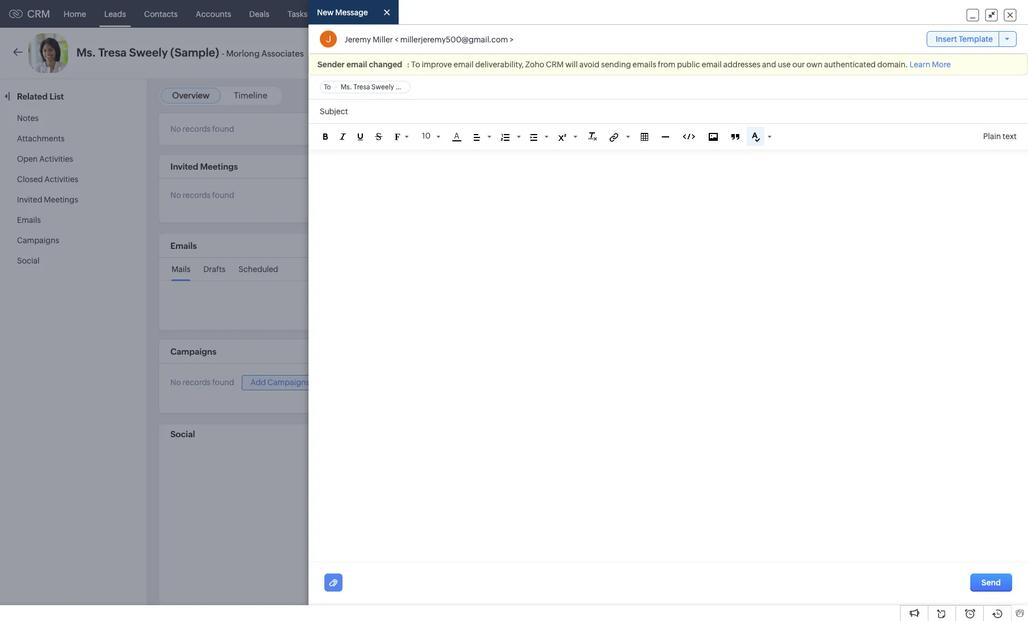 Task type: describe. For each thing, give the bounding box(es) containing it.
sweely for ms. tresa sweely (sample) - morlong associates
[[129, 46, 168, 59]]

addresses
[[723, 60, 761, 69]]

public
[[677, 60, 700, 69]]

1 found from the top
[[212, 125, 234, 134]]

ago
[[993, 95, 1006, 103]]

accounts
[[196, 9, 231, 18]]

1 vertical spatial :
[[961, 95, 963, 103]]

deals
[[249, 9, 269, 18]]

1 no from the top
[[170, 125, 181, 134]]

0 horizontal spatial meetings
[[44, 195, 78, 204]]

email
[[805, 49, 825, 58]]

ms. tresa sweely (sample)
[[341, 83, 423, 91]]

sender
[[318, 60, 345, 69]]

0 vertical spatial invited
[[170, 162, 198, 171]]

drafts
[[203, 265, 226, 274]]

leads link
[[95, 0, 135, 27]]

closed activities
[[17, 175, 78, 184]]

spell check image
[[752, 133, 760, 142]]

next record image
[[1003, 50, 1010, 57]]

activities for closed activities
[[44, 175, 78, 184]]

script image
[[558, 134, 566, 141]]

use
[[778, 60, 791, 69]]

2 no from the top
[[170, 191, 181, 200]]

send email
[[784, 49, 825, 58]]

changed
[[369, 60, 402, 69]]

2 no records found from the top
[[170, 191, 234, 200]]

0 horizontal spatial campaigns
[[17, 236, 59, 245]]

emails
[[633, 60, 656, 69]]

ms. for ms. tresa sweely (sample)
[[341, 83, 352, 91]]

1 vertical spatial invited meetings
[[17, 195, 78, 204]]

overview
[[172, 91, 210, 100]]

notes link
[[17, 114, 39, 123]]

edit
[[912, 49, 926, 58]]

sender email changed : to improve email deliverability, zoho crm will avoid sending emails from public email addresses and use our own authenticated domain. learn more
[[318, 60, 951, 69]]

insert template
[[936, 35, 993, 44]]

plain
[[983, 132, 1001, 141]]

2 vertical spatial campaigns
[[267, 378, 310, 387]]

social link
[[17, 257, 39, 266]]

1 no records found from the top
[[170, 125, 234, 134]]

ms. for ms. tresa sweely (sample) - morlong associates
[[76, 46, 96, 59]]

attachments
[[17, 134, 65, 143]]

invited meetings link
[[17, 195, 78, 204]]

add campaigns
[[251, 378, 310, 387]]

1 horizontal spatial invited meetings
[[170, 162, 238, 171]]

last
[[919, 95, 933, 103]]

sweely for ms. tresa sweely (sample)
[[371, 83, 394, 91]]

insert template button
[[927, 31, 1017, 47]]

previous record image
[[984, 50, 989, 57]]

our
[[793, 60, 805, 69]]

associates
[[261, 49, 304, 58]]

own
[[807, 60, 823, 69]]

learn more link
[[910, 60, 951, 69]]

scheduled
[[239, 265, 278, 274]]

open activities
[[17, 155, 73, 164]]

calls link
[[369, 0, 405, 27]]

new message
[[317, 8, 368, 17]]

(sample) for ms. tresa sweely (sample)
[[395, 83, 423, 91]]

tresa for ms. tresa sweely (sample) - morlong associates
[[98, 46, 127, 59]]

improve
[[422, 60, 452, 69]]

2 records from the top
[[183, 191, 211, 200]]

domain.
[[878, 60, 908, 69]]

home link
[[55, 0, 95, 27]]

open activities link
[[17, 155, 73, 164]]

new
[[317, 8, 334, 17]]

related list
[[17, 92, 66, 101]]

links image
[[609, 133, 619, 142]]

marketplace element
[[925, 0, 948, 27]]

2 email from the left
[[454, 60, 474, 69]]

1 horizontal spatial crm
[[546, 60, 564, 69]]

upgrade
[[800, 14, 832, 22]]

message
[[335, 8, 368, 17]]

morlong
[[226, 49, 260, 58]]

1 records from the top
[[183, 125, 211, 134]]

add
[[251, 378, 266, 387]]

contacts link
[[135, 0, 187, 27]]

deliverability,
[[475, 60, 524, 69]]

10 link
[[421, 130, 440, 142]]

from
[[658, 60, 676, 69]]

3 email from the left
[[702, 60, 722, 69]]

1 horizontal spatial emails
[[170, 241, 197, 251]]

notes
[[17, 114, 39, 123]]

closed
[[17, 175, 43, 184]]

tasks link
[[279, 0, 317, 27]]

0 vertical spatial social
[[17, 257, 39, 266]]

3 no from the top
[[170, 378, 181, 388]]

calls
[[378, 9, 396, 18]]

1 horizontal spatial to
[[411, 60, 420, 69]]

overview link
[[172, 91, 210, 100]]

a link
[[452, 132, 461, 142]]

add campaigns link
[[242, 375, 319, 391]]

(sample) for ms. tresa sweely (sample) - morlong associates
[[170, 46, 219, 59]]

closed activities link
[[17, 175, 78, 184]]

avoid
[[580, 60, 600, 69]]



Task type: locate. For each thing, give the bounding box(es) containing it.
crm left will on the right
[[546, 60, 564, 69]]

found
[[212, 125, 234, 134], [212, 191, 234, 200], [212, 378, 234, 388]]

9
[[965, 95, 969, 103]]

campaigns
[[17, 236, 59, 245], [170, 347, 217, 357], [267, 378, 310, 387]]

0 horizontal spatial social
[[17, 257, 39, 266]]

timeline link
[[234, 91, 267, 100]]

1 vertical spatial campaigns
[[170, 347, 217, 357]]

send inside send email button
[[784, 49, 803, 58]]

1 horizontal spatial :
[[961, 95, 963, 103]]

0 horizontal spatial ms.
[[76, 46, 96, 59]]

2 vertical spatial meetings
[[44, 195, 78, 204]]

1 vertical spatial emails
[[170, 241, 197, 251]]

records
[[183, 125, 211, 134], [183, 191, 211, 200], [183, 378, 211, 388]]

tasks
[[288, 9, 308, 18]]

crm left home
[[27, 8, 50, 20]]

1 horizontal spatial tresa
[[353, 83, 370, 91]]

related
[[17, 92, 48, 101]]

2 found from the top
[[212, 191, 234, 200]]

0 vertical spatial to
[[411, 60, 420, 69]]

day(s)
[[971, 95, 991, 103]]

tresa down the 'changed'
[[353, 83, 370, 91]]

0 vertical spatial emails
[[17, 216, 41, 225]]

a
[[454, 132, 459, 141]]

to left improve
[[411, 60, 420, 69]]

insert
[[936, 35, 957, 44]]

open
[[17, 155, 38, 164]]

crm link
[[9, 8, 50, 20]]

activities for open activities
[[39, 155, 73, 164]]

email right the public
[[702, 60, 722, 69]]

2 horizontal spatial meetings
[[326, 9, 360, 18]]

1 horizontal spatial social
[[170, 430, 195, 439]]

update
[[934, 95, 959, 103]]

text
[[1003, 132, 1017, 141]]

sweely
[[129, 46, 168, 59], [371, 83, 394, 91]]

Subject text field
[[308, 100, 1028, 124]]

send email button
[[772, 44, 837, 62]]

and
[[762, 60, 776, 69]]

send for send
[[982, 579, 1001, 588]]

0 horizontal spatial email
[[347, 60, 367, 69]]

setup element
[[948, 0, 971, 28]]

3 no records found from the top
[[170, 378, 234, 388]]

meetings
[[326, 9, 360, 18], [200, 162, 238, 171], [44, 195, 78, 204]]

authenticated
[[824, 60, 876, 69]]

list
[[50, 92, 64, 101]]

0 vertical spatial crm
[[27, 8, 50, 20]]

mails
[[172, 265, 191, 274]]

ms.
[[76, 46, 96, 59], [341, 83, 352, 91]]

0 vertical spatial :
[[407, 60, 410, 69]]

3 found from the top
[[212, 378, 234, 388]]

contacts
[[144, 9, 178, 18]]

plain text
[[983, 132, 1017, 141]]

learn
[[910, 60, 931, 69]]

(sample)
[[170, 46, 219, 59], [395, 83, 423, 91]]

1 vertical spatial sweely
[[371, 83, 394, 91]]

1 vertical spatial tresa
[[353, 83, 370, 91]]

1 horizontal spatial ms.
[[341, 83, 352, 91]]

0 vertical spatial (sample)
[[170, 46, 219, 59]]

1 vertical spatial found
[[212, 191, 234, 200]]

0 vertical spatial ms.
[[76, 46, 96, 59]]

zoho
[[525, 60, 544, 69]]

0 vertical spatial records
[[183, 125, 211, 134]]

0 vertical spatial found
[[212, 125, 234, 134]]

: left 9
[[961, 95, 963, 103]]

: right the 'changed'
[[407, 60, 410, 69]]

0 vertical spatial tresa
[[98, 46, 127, 59]]

template
[[959, 35, 993, 44]]

ms. down home
[[76, 46, 96, 59]]

0 vertical spatial invited meetings
[[170, 162, 238, 171]]

tresa for ms. tresa sweely (sample)
[[353, 83, 370, 91]]

(sample) left "-"
[[170, 46, 219, 59]]

deals link
[[240, 0, 279, 27]]

1 vertical spatial invited
[[17, 195, 42, 204]]

tresa
[[98, 46, 127, 59], [353, 83, 370, 91]]

0 horizontal spatial sweely
[[129, 46, 168, 59]]

1 vertical spatial send
[[982, 579, 1001, 588]]

activities up invited meetings link on the top left of page
[[44, 175, 78, 184]]

convert
[[853, 49, 883, 58]]

0 vertical spatial send
[[784, 49, 803, 58]]

2 vertical spatial no records found
[[170, 378, 234, 388]]

emails link
[[17, 216, 41, 225]]

email right sender
[[347, 60, 367, 69]]

1 vertical spatial no records found
[[170, 191, 234, 200]]

1 vertical spatial activities
[[44, 175, 78, 184]]

home
[[64, 9, 86, 18]]

send button
[[970, 574, 1012, 592]]

1 horizontal spatial campaigns
[[170, 347, 217, 357]]

no
[[170, 125, 181, 134], [170, 191, 181, 200], [170, 378, 181, 388]]

1 vertical spatial to
[[324, 83, 331, 91]]

2 vertical spatial no
[[170, 378, 181, 388]]

activities
[[39, 155, 73, 164], [44, 175, 78, 184]]

send for send email
[[784, 49, 803, 58]]

2 vertical spatial records
[[183, 378, 211, 388]]

send
[[784, 49, 803, 58], [982, 579, 1001, 588]]

1 horizontal spatial meetings
[[200, 162, 238, 171]]

1 horizontal spatial sweely
[[371, 83, 394, 91]]

emails up campaigns link
[[17, 216, 41, 225]]

0 horizontal spatial (sample)
[[170, 46, 219, 59]]

ms. down sender
[[341, 83, 352, 91]]

1 horizontal spatial email
[[454, 60, 474, 69]]

to down sender
[[324, 83, 331, 91]]

campaigns link
[[17, 236, 59, 245]]

0 horizontal spatial to
[[324, 83, 331, 91]]

0 horizontal spatial emails
[[17, 216, 41, 225]]

more
[[932, 60, 951, 69]]

leads
[[104, 9, 126, 18]]

2 horizontal spatial campaigns
[[267, 378, 310, 387]]

1 email from the left
[[347, 60, 367, 69]]

tresa down leads
[[98, 46, 127, 59]]

list image
[[501, 134, 509, 141]]

timeline
[[234, 91, 267, 100]]

0 vertical spatial no
[[170, 125, 181, 134]]

sweely down the 'changed'
[[371, 83, 394, 91]]

send inside send button
[[982, 579, 1001, 588]]

1 horizontal spatial (sample)
[[395, 83, 423, 91]]

2 horizontal spatial email
[[702, 60, 722, 69]]

3 records from the top
[[183, 378, 211, 388]]

convert button
[[841, 44, 895, 62]]

sending
[[601, 60, 631, 69]]

1 vertical spatial records
[[183, 191, 211, 200]]

0 horizontal spatial send
[[784, 49, 803, 58]]

0 horizontal spatial tresa
[[98, 46, 127, 59]]

last update : 9 day(s) ago
[[919, 95, 1006, 103]]

1 vertical spatial no
[[170, 191, 181, 200]]

indent image
[[530, 134, 537, 141]]

attachments link
[[17, 134, 65, 143]]

0 horizontal spatial invited
[[17, 195, 42, 204]]

0 horizontal spatial invited meetings
[[17, 195, 78, 204]]

activities up closed activities
[[39, 155, 73, 164]]

1 vertical spatial (sample)
[[395, 83, 423, 91]]

sweely down contacts
[[129, 46, 168, 59]]

0 vertical spatial campaigns
[[17, 236, 59, 245]]

1 vertical spatial ms.
[[341, 83, 352, 91]]

alignment image
[[474, 134, 480, 141]]

social
[[17, 257, 39, 266], [170, 430, 195, 439]]

0 horizontal spatial :
[[407, 60, 410, 69]]

1 horizontal spatial invited
[[170, 162, 198, 171]]

10
[[422, 132, 431, 141]]

email right improve
[[454, 60, 474, 69]]

edit button
[[900, 44, 938, 62]]

1 vertical spatial social
[[170, 430, 195, 439]]

0 vertical spatial no records found
[[170, 125, 234, 134]]

meetings link
[[317, 0, 369, 27]]

invited meetings
[[170, 162, 238, 171], [17, 195, 78, 204]]

(sample) down the 'changed'
[[395, 83, 423, 91]]

1 vertical spatial meetings
[[200, 162, 238, 171]]

0 vertical spatial sweely
[[129, 46, 168, 59]]

2 vertical spatial found
[[212, 378, 234, 388]]

0 horizontal spatial crm
[[27, 8, 50, 20]]

1 vertical spatial crm
[[546, 60, 564, 69]]

1 horizontal spatial send
[[982, 579, 1001, 588]]

emails
[[17, 216, 41, 225], [170, 241, 197, 251]]

accounts link
[[187, 0, 240, 27]]

emails up 'mails'
[[170, 241, 197, 251]]

will
[[565, 60, 578, 69]]

0 vertical spatial activities
[[39, 155, 73, 164]]

0 vertical spatial meetings
[[326, 9, 360, 18]]

-
[[222, 49, 224, 58]]

ms. tresa sweely (sample) - morlong associates
[[76, 46, 304, 59]]



Task type: vqa. For each thing, say whether or not it's contained in the screenshot.
The Meetings link
yes



